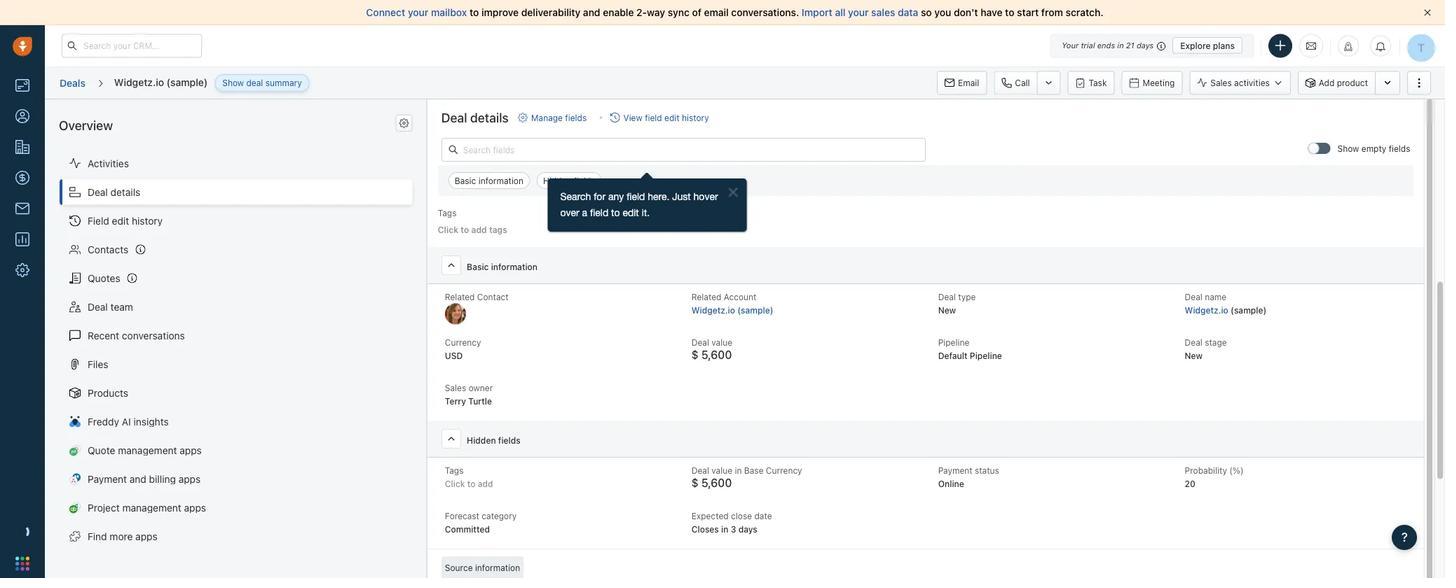 Task type: describe. For each thing, give the bounding box(es) containing it.
enable
[[603, 7, 634, 18]]

your trial ends in 21 days
[[1062, 41, 1154, 50]]

to inside tags click to add tags
[[460, 225, 469, 235]]

data
[[898, 7, 919, 18]]

deals
[[60, 77, 85, 89]]

to left start
[[1005, 7, 1015, 18]]

1 vertical spatial basic
[[467, 263, 488, 272]]

widgetz.io (sample) link
[[691, 306, 773, 316]]

insights
[[134, 416, 169, 428]]

(sample) for related account widgetz.io (sample)
[[737, 306, 773, 316]]

2 horizontal spatial in
[[1118, 41, 1124, 50]]

sales activities
[[1211, 78, 1270, 88]]

status
[[975, 467, 999, 476]]

task
[[1089, 78, 1107, 88]]

deal left team
[[88, 301, 108, 313]]

quote
[[88, 445, 115, 457]]

field
[[645, 113, 662, 123]]

show deal summary
[[222, 78, 302, 88]]

expected
[[691, 512, 728, 522]]

widgetz.io for deal name widgetz.io (sample)
[[1185, 306, 1228, 316]]

your
[[1062, 41, 1079, 50]]

field edit history
[[88, 215, 163, 227]]

forecast category committed
[[445, 512, 516, 535]]

(%)
[[1229, 467, 1244, 476]]

2-
[[637, 7, 647, 18]]

view field edit history link
[[610, 111, 709, 124]]

0 vertical spatial basic
[[454, 176, 476, 186]]

management for quote
[[118, 445, 177, 457]]

default
[[938, 351, 967, 361]]

Search fields text field
[[441, 138, 926, 162]]

hotspot (open by clicking or pressing space/enter) alert dialog
[[546, 168, 749, 235]]

expected close date closes in 3 days
[[691, 512, 772, 535]]

recent conversations
[[88, 330, 185, 342]]

category
[[481, 512, 516, 522]]

add for tags click to add tags
[[471, 225, 487, 235]]

email image
[[1307, 40, 1316, 52]]

so
[[921, 7, 932, 18]]

sync
[[668, 7, 690, 18]]

add for tags click to add
[[478, 480, 493, 490]]

freshworks switcher image
[[15, 557, 29, 571]]

activities
[[1234, 78, 1270, 88]]

owner
[[468, 384, 493, 394]]

more
[[110, 531, 133, 543]]

1 horizontal spatial pipeline
[[970, 351, 1002, 361]]

trial
[[1081, 41, 1095, 50]]

don't
[[954, 7, 978, 18]]

all
[[835, 7, 846, 18]]

1 horizontal spatial edit
[[664, 113, 679, 123]]

probability
[[1185, 467, 1227, 476]]

1 your from the left
[[408, 7, 429, 18]]

online
[[938, 480, 964, 490]]

ends
[[1098, 41, 1115, 50]]

scratch.
[[1066, 7, 1104, 18]]

1 horizontal spatial days
[[1137, 41, 1154, 50]]

2 vertical spatial information
[[475, 564, 520, 574]]

3
[[731, 525, 736, 535]]

connect your mailbox to improve deliverability and enable 2-way sync of email conversations. import all your sales data so you don't have to start from scratch.
[[366, 7, 1104, 18]]

2 your from the left
[[848, 7, 869, 18]]

way
[[647, 7, 665, 18]]

1 vertical spatial basic information
[[467, 263, 537, 272]]

explore plans link
[[1173, 37, 1243, 54]]

value for 5,600
[[711, 338, 732, 348]]

quote management apps
[[88, 445, 202, 457]]

deal
[[246, 78, 263, 88]]

team
[[110, 301, 133, 313]]

close image
[[1424, 9, 1431, 16]]

tags
[[445, 467, 463, 476]]

deal inside deal value in base currency $ 5,600
[[691, 467, 709, 476]]

deal stage new
[[1185, 338, 1227, 361]]

field
[[88, 215, 109, 227]]

mailbox
[[431, 7, 467, 18]]

0 horizontal spatial and
[[130, 474, 146, 485]]

tags click to add tags
[[438, 208, 507, 235]]

(sample) for deal name widgetz.io (sample)
[[1231, 306, 1267, 316]]

$ inside deal value in base currency $ 5,600
[[691, 477, 698, 490]]

closes
[[691, 525, 719, 535]]

apps for find more apps
[[135, 531, 158, 543]]

related account widgetz.io (sample)
[[691, 293, 773, 316]]

in inside the expected close date closes in 3 days
[[721, 525, 728, 535]]

forecast
[[445, 512, 479, 522]]

quotes
[[88, 273, 120, 284]]

payment and billing apps
[[88, 474, 201, 485]]

1 vertical spatial history
[[132, 215, 163, 227]]

ai
[[122, 416, 131, 428]]

deal value in base currency $ 5,600
[[691, 467, 802, 490]]

files
[[88, 359, 108, 370]]

start
[[1017, 7, 1039, 18]]

empty
[[1361, 144, 1386, 154]]

view
[[623, 113, 642, 123]]

of
[[692, 7, 702, 18]]

call button
[[994, 71, 1037, 95]]

conversations
[[122, 330, 185, 342]]

1 vertical spatial deal details
[[88, 186, 140, 198]]

new for deal type new
[[938, 306, 956, 316]]

payment for payment and billing apps
[[88, 474, 127, 485]]

apps right billing in the bottom left of the page
[[179, 474, 201, 485]]

explore
[[1181, 41, 1211, 50]]

show for show deal summary
[[222, 78, 244, 88]]

0 horizontal spatial hidden fields
[[467, 437, 520, 446]]

Search your CRM... text field
[[62, 34, 202, 58]]

explore plans
[[1181, 41, 1235, 50]]

related contact
[[445, 293, 508, 303]]

0 horizontal spatial pipeline
[[938, 338, 969, 348]]

tags click to add
[[445, 467, 493, 490]]

0 horizontal spatial (sample)
[[167, 76, 208, 88]]

type
[[958, 293, 976, 303]]

activities
[[88, 158, 129, 169]]

deal type new
[[938, 293, 976, 316]]

committed
[[445, 525, 490, 535]]

product
[[1337, 78, 1368, 88]]

payment status online
[[938, 467, 999, 490]]

add product
[[1319, 78, 1368, 88]]



Task type: vqa. For each thing, say whether or not it's contained in the screenshot.
$ 5,600
no



Task type: locate. For each thing, give the bounding box(es) containing it.
currency right the "base"
[[766, 467, 802, 476]]

click for tags click to add
[[445, 480, 465, 490]]

deal down widgetz.io (sample) link
[[691, 338, 709, 348]]

1 horizontal spatial hidden
[[543, 176, 571, 186]]

in left 21
[[1118, 41, 1124, 50]]

0 horizontal spatial days
[[738, 525, 757, 535]]

information right source
[[475, 564, 520, 574]]

contacts
[[88, 244, 129, 255]]

1 vertical spatial edit
[[112, 215, 129, 227]]

0 vertical spatial deal details
[[441, 110, 508, 125]]

source
[[445, 564, 472, 574]]

0 horizontal spatial payment
[[88, 474, 127, 485]]

0 horizontal spatial deal details
[[88, 186, 140, 198]]

currency usd
[[445, 338, 481, 361]]

1 horizontal spatial (sample)
[[737, 306, 773, 316]]

click for tags click to add tags
[[438, 225, 458, 235]]

find
[[88, 531, 107, 543]]

deal team
[[88, 301, 133, 313]]

probability (%) 20
[[1185, 467, 1244, 490]]

0 horizontal spatial related
[[445, 293, 475, 303]]

your left mailbox
[[408, 7, 429, 18]]

basic up related contact at the left bottom of the page
[[467, 263, 488, 272]]

deal up expected
[[691, 467, 709, 476]]

project management apps
[[88, 503, 206, 514]]

1 5,600 from the top
[[701, 349, 732, 362]]

mng settings image
[[399, 119, 409, 128]]

1 vertical spatial in
[[735, 467, 742, 476]]

hidden fields down manage fields
[[543, 176, 595, 186]]

edit right the field
[[664, 113, 679, 123]]

0 vertical spatial days
[[1137, 41, 1154, 50]]

deliverability
[[521, 7, 581, 18]]

sales for sales owner terry turtle
[[445, 384, 466, 394]]

1 vertical spatial show
[[1337, 144, 1359, 154]]

name
[[1205, 293, 1226, 303]]

1 vertical spatial and
[[130, 474, 146, 485]]

and left enable
[[583, 7, 600, 18]]

email button
[[937, 71, 987, 95]]

1 vertical spatial tags
[[489, 225, 507, 235]]

$ inside deal value $ 5,600
[[691, 349, 698, 362]]

pipeline right default
[[970, 351, 1002, 361]]

edit right "field"
[[112, 215, 129, 227]]

sales activities button
[[1190, 71, 1298, 95], [1190, 71, 1291, 95]]

payment up online
[[938, 467, 972, 476]]

usd
[[445, 351, 463, 361]]

base
[[744, 467, 763, 476]]

new for deal stage new
[[1185, 351, 1203, 361]]

1 vertical spatial click
[[445, 480, 465, 490]]

show empty fields
[[1337, 144, 1410, 154]]

0 vertical spatial click
[[438, 225, 458, 235]]

manage fields
[[531, 113, 586, 123]]

to
[[470, 7, 479, 18], [1005, 7, 1015, 18], [460, 225, 469, 235], [467, 480, 475, 490]]

date
[[754, 512, 772, 522]]

1 vertical spatial currency
[[766, 467, 802, 476]]

new inside deal stage new
[[1185, 351, 1203, 361]]

0 horizontal spatial sales
[[445, 384, 466, 394]]

sales for sales activities
[[1211, 78, 1232, 88]]

apps for project management apps
[[184, 503, 206, 514]]

2 vertical spatial in
[[721, 525, 728, 535]]

task button
[[1068, 71, 1115, 95]]

0 horizontal spatial hidden
[[467, 437, 496, 446]]

add
[[1319, 78, 1335, 88]]

0 vertical spatial details
[[470, 110, 508, 125]]

1 vertical spatial details
[[110, 186, 140, 198]]

1 vertical spatial pipeline
[[970, 351, 1002, 361]]

new down widgetz.io link
[[1185, 351, 1203, 361]]

new up pipeline default pipeline
[[938, 306, 956, 316]]

fields
[[565, 113, 586, 123], [1389, 144, 1410, 154], [574, 176, 595, 186], [498, 437, 520, 446]]

email
[[958, 78, 979, 88]]

1 horizontal spatial details
[[470, 110, 508, 125]]

related up widgetz.io (sample) link
[[691, 293, 721, 303]]

0 vertical spatial sales
[[1211, 78, 1232, 88]]

widgetz.io link
[[1185, 306, 1228, 316]]

new inside deal type new
[[938, 306, 956, 316]]

apps
[[180, 445, 202, 457], [179, 474, 201, 485], [184, 503, 206, 514], [135, 531, 158, 543]]

deal up widgetz.io link
[[1185, 293, 1202, 303]]

meeting button
[[1122, 71, 1183, 95]]

products
[[88, 388, 128, 399]]

0 horizontal spatial show
[[222, 78, 244, 88]]

add
[[471, 225, 487, 235], [478, 480, 493, 490]]

0 horizontal spatial edit
[[112, 215, 129, 227]]

deal inside deal name widgetz.io (sample)
[[1185, 293, 1202, 303]]

1 value from the top
[[711, 338, 732, 348]]

0 vertical spatial value
[[711, 338, 732, 348]]

1 related from the left
[[445, 293, 475, 303]]

hidden
[[543, 176, 571, 186], [467, 437, 496, 446]]

click inside the tags click to add
[[445, 480, 465, 490]]

currency
[[445, 338, 481, 348], [766, 467, 802, 476]]

0 vertical spatial tags
[[438, 208, 456, 218]]

1 vertical spatial hidden fields
[[467, 437, 520, 446]]

sales up terry
[[445, 384, 466, 394]]

pipeline up default
[[938, 338, 969, 348]]

1 horizontal spatial related
[[691, 293, 721, 303]]

0 vertical spatial $
[[691, 349, 698, 362]]

5,600 down widgetz.io (sample) link
[[701, 349, 732, 362]]

deal left stage
[[1185, 338, 1202, 348]]

add up the category
[[478, 480, 493, 490]]

your right all
[[848, 7, 869, 18]]

deal
[[441, 110, 467, 125], [88, 186, 108, 198], [938, 293, 956, 303], [1185, 293, 1202, 303], [88, 301, 108, 313], [691, 338, 709, 348], [1185, 338, 1202, 348], [691, 467, 709, 476]]

payment
[[938, 467, 972, 476], [88, 474, 127, 485]]

apps down payment and billing apps
[[184, 503, 206, 514]]

basic information up tags click to add tags
[[454, 176, 523, 186]]

1 horizontal spatial sales
[[1211, 78, 1232, 88]]

5,600 inside deal value in base currency $ 5,600
[[701, 477, 732, 490]]

in left 3
[[721, 525, 728, 535]]

0 vertical spatial pipeline
[[938, 338, 969, 348]]

deal up "field"
[[88, 186, 108, 198]]

days right 3
[[738, 525, 757, 535]]

related inside related account widgetz.io (sample)
[[691, 293, 721, 303]]

management for project
[[122, 503, 181, 514]]

(sample) inside deal name widgetz.io (sample)
[[1231, 306, 1267, 316]]

0 vertical spatial currency
[[445, 338, 481, 348]]

find more apps
[[88, 531, 158, 543]]

0 vertical spatial history
[[682, 113, 709, 123]]

hidden down manage fields
[[543, 176, 571, 186]]

20
[[1185, 480, 1195, 490]]

have
[[981, 7, 1003, 18]]

0 vertical spatial hidden fields
[[543, 176, 595, 186]]

1 horizontal spatial currency
[[766, 467, 802, 476]]

1 horizontal spatial hidden fields
[[543, 176, 595, 186]]

1 vertical spatial information
[[491, 263, 537, 272]]

related
[[445, 293, 475, 303], [691, 293, 721, 303]]

0 horizontal spatial currency
[[445, 338, 481, 348]]

apps for quote management apps
[[180, 445, 202, 457]]

1 horizontal spatial new
[[1185, 351, 1203, 361]]

widgetz.io (sample)
[[114, 76, 208, 88]]

0 horizontal spatial new
[[938, 306, 956, 316]]

management
[[118, 445, 177, 457], [122, 503, 181, 514]]

widgetz.io down name
[[1185, 306, 1228, 316]]

deal inside deal type new
[[938, 293, 956, 303]]

connect
[[366, 7, 405, 18]]

1 vertical spatial 5,600
[[701, 477, 732, 490]]

0 vertical spatial management
[[118, 445, 177, 457]]

0 vertical spatial hidden
[[543, 176, 571, 186]]

1 $ from the top
[[691, 349, 698, 362]]

history right "field"
[[132, 215, 163, 227]]

in left the "base"
[[735, 467, 742, 476]]

2 value from the top
[[711, 467, 732, 476]]

show left empty
[[1337, 144, 1359, 154]]

0 vertical spatial and
[[583, 7, 600, 18]]

to inside the tags click to add
[[467, 480, 475, 490]]

sales left activities
[[1211, 78, 1232, 88]]

5,600 inside deal value $ 5,600
[[701, 349, 732, 362]]

currency up usd in the left of the page
[[445, 338, 481, 348]]

widgetz.io
[[114, 76, 164, 88], [691, 306, 735, 316], [1185, 306, 1228, 316]]

0 vertical spatial edit
[[664, 113, 679, 123]]

related left contact
[[445, 293, 475, 303]]

deal inside deal value $ 5,600
[[691, 338, 709, 348]]

plans
[[1213, 41, 1235, 50]]

to up related contact at the left bottom of the page
[[460, 225, 469, 235]]

1 horizontal spatial tags
[[489, 225, 507, 235]]

sales
[[1211, 78, 1232, 88], [445, 384, 466, 394]]

manage
[[531, 113, 563, 123]]

management up payment and billing apps
[[118, 445, 177, 457]]

value inside deal value $ 5,600
[[711, 338, 732, 348]]

0 vertical spatial 5,600
[[701, 349, 732, 362]]

$ down widgetz.io (sample) link
[[691, 349, 698, 362]]

freddy
[[88, 416, 119, 428]]

hidden up the tags click to add
[[467, 437, 496, 446]]

0 horizontal spatial your
[[408, 7, 429, 18]]

1 vertical spatial $
[[691, 477, 698, 490]]

summary
[[265, 78, 302, 88]]

deal inside deal stage new
[[1185, 338, 1202, 348]]

(sample) right widgetz.io link
[[1231, 306, 1267, 316]]

information up tags click to add tags
[[478, 176, 523, 186]]

0 horizontal spatial widgetz.io
[[114, 76, 164, 88]]

21
[[1126, 41, 1135, 50]]

0 horizontal spatial history
[[132, 215, 163, 227]]

$ up expected
[[691, 477, 698, 490]]

0 horizontal spatial tags
[[438, 208, 456, 218]]

call
[[1015, 78, 1030, 88]]

1 vertical spatial hidden
[[467, 437, 496, 446]]

0 vertical spatial in
[[1118, 41, 1124, 50]]

apps up payment and billing apps
[[180, 445, 202, 457]]

show
[[222, 78, 244, 88], [1337, 144, 1359, 154]]

details
[[470, 110, 508, 125], [110, 186, 140, 198]]

information
[[478, 176, 523, 186], [491, 263, 537, 272], [475, 564, 520, 574]]

1 vertical spatial management
[[122, 503, 181, 514]]

(sample) inside related account widgetz.io (sample)
[[737, 306, 773, 316]]

apps right more
[[135, 531, 158, 543]]

turtle
[[468, 397, 492, 407]]

basic information up contact
[[467, 263, 537, 272]]

source information
[[445, 564, 520, 574]]

value
[[711, 338, 732, 348], [711, 467, 732, 476]]

widgetz.io inside related account widgetz.io (sample)
[[691, 306, 735, 316]]

payment for payment status online
[[938, 467, 972, 476]]

basic information
[[454, 176, 523, 186], [467, 263, 537, 272]]

deal right mng settings 'image'
[[441, 110, 467, 125]]

billing
[[149, 474, 176, 485]]

details up field edit history
[[110, 186, 140, 198]]

1 horizontal spatial and
[[583, 7, 600, 18]]

recent
[[88, 330, 119, 342]]

1 horizontal spatial history
[[682, 113, 709, 123]]

payment up project
[[88, 474, 127, 485]]

add product button
[[1298, 71, 1375, 95]]

deal details
[[441, 110, 508, 125], [88, 186, 140, 198]]

(sample) down account
[[737, 306, 773, 316]]

days right 21
[[1137, 41, 1154, 50]]

edit
[[664, 113, 679, 123], [112, 215, 129, 227]]

add up related contact at the left bottom of the page
[[471, 225, 487, 235]]

to up forecast
[[467, 480, 475, 490]]

history up 'search fields' text field in the top of the page
[[682, 113, 709, 123]]

value for base
[[711, 467, 732, 476]]

1 vertical spatial days
[[738, 525, 757, 535]]

and left billing in the bottom left of the page
[[130, 474, 146, 485]]

show for show empty fields
[[1337, 144, 1359, 154]]

5,600 up expected
[[701, 477, 732, 490]]

5,600
[[701, 349, 732, 362], [701, 477, 732, 490]]

days inside the expected close date closes in 3 days
[[738, 525, 757, 535]]

import
[[802, 7, 833, 18]]

2 $ from the top
[[691, 477, 698, 490]]

1 horizontal spatial widgetz.io
[[691, 306, 735, 316]]

related for related account widgetz.io (sample)
[[691, 293, 721, 303]]

email
[[704, 7, 729, 18]]

to right mailbox
[[470, 7, 479, 18]]

0 horizontal spatial in
[[721, 525, 728, 535]]

widgetz.io for related account widgetz.io (sample)
[[691, 306, 735, 316]]

new
[[938, 306, 956, 316], [1185, 351, 1203, 361]]

show left the deal
[[222, 78, 244, 88]]

add inside tags click to add tags
[[471, 225, 487, 235]]

widgetz.io inside deal name widgetz.io (sample)
[[1185, 306, 1228, 316]]

1 horizontal spatial your
[[848, 7, 869, 18]]

value inside deal value in base currency $ 5,600
[[711, 467, 732, 476]]

0 vertical spatial add
[[471, 225, 487, 235]]

1 vertical spatial add
[[478, 480, 493, 490]]

1 vertical spatial sales
[[445, 384, 466, 394]]

payment inside payment status online
[[938, 467, 972, 476]]

view field edit history
[[623, 113, 709, 123]]

value down widgetz.io (sample) link
[[711, 338, 732, 348]]

currency inside deal value in base currency $ 5,600
[[766, 467, 802, 476]]

0 vertical spatial information
[[478, 176, 523, 186]]

0 horizontal spatial details
[[110, 186, 140, 198]]

manage fields link
[[518, 111, 586, 124]]

(sample) down search your crm... text box
[[167, 76, 208, 88]]

click inside tags click to add tags
[[438, 225, 458, 235]]

sales owner terry turtle
[[445, 384, 493, 407]]

2 horizontal spatial (sample)
[[1231, 306, 1267, 316]]

0 vertical spatial basic information
[[454, 176, 523, 186]]

basic up tags click to add tags
[[454, 176, 476, 186]]

1 horizontal spatial payment
[[938, 467, 972, 476]]

hidden fields down turtle
[[467, 437, 520, 446]]

1 horizontal spatial in
[[735, 467, 742, 476]]

meeting
[[1143, 78, 1175, 88]]

conversations.
[[731, 7, 799, 18]]

1 vertical spatial value
[[711, 467, 732, 476]]

1 horizontal spatial deal details
[[441, 110, 508, 125]]

2 related from the left
[[691, 293, 721, 303]]

sales inside sales owner terry turtle
[[445, 384, 466, 394]]

add inside the tags click to add
[[478, 480, 493, 490]]

widgetz.io down account
[[691, 306, 735, 316]]

deal name widgetz.io (sample)
[[1185, 293, 1267, 316]]

related for related contact
[[445, 293, 475, 303]]

deal left type
[[938, 293, 956, 303]]

2 horizontal spatial widgetz.io
[[1185, 306, 1228, 316]]

deal value $ 5,600
[[691, 338, 732, 362]]

1 vertical spatial new
[[1185, 351, 1203, 361]]

details left manage
[[470, 110, 508, 125]]

value left the "base"
[[711, 467, 732, 476]]

0 vertical spatial new
[[938, 306, 956, 316]]

1 horizontal spatial show
[[1337, 144, 1359, 154]]

widgetz.io down search your crm... text box
[[114, 76, 164, 88]]

2 5,600 from the top
[[701, 477, 732, 490]]

information up contact
[[491, 263, 537, 272]]

in inside deal value in base currency $ 5,600
[[735, 467, 742, 476]]

0 vertical spatial show
[[222, 78, 244, 88]]

management down payment and billing apps
[[122, 503, 181, 514]]



